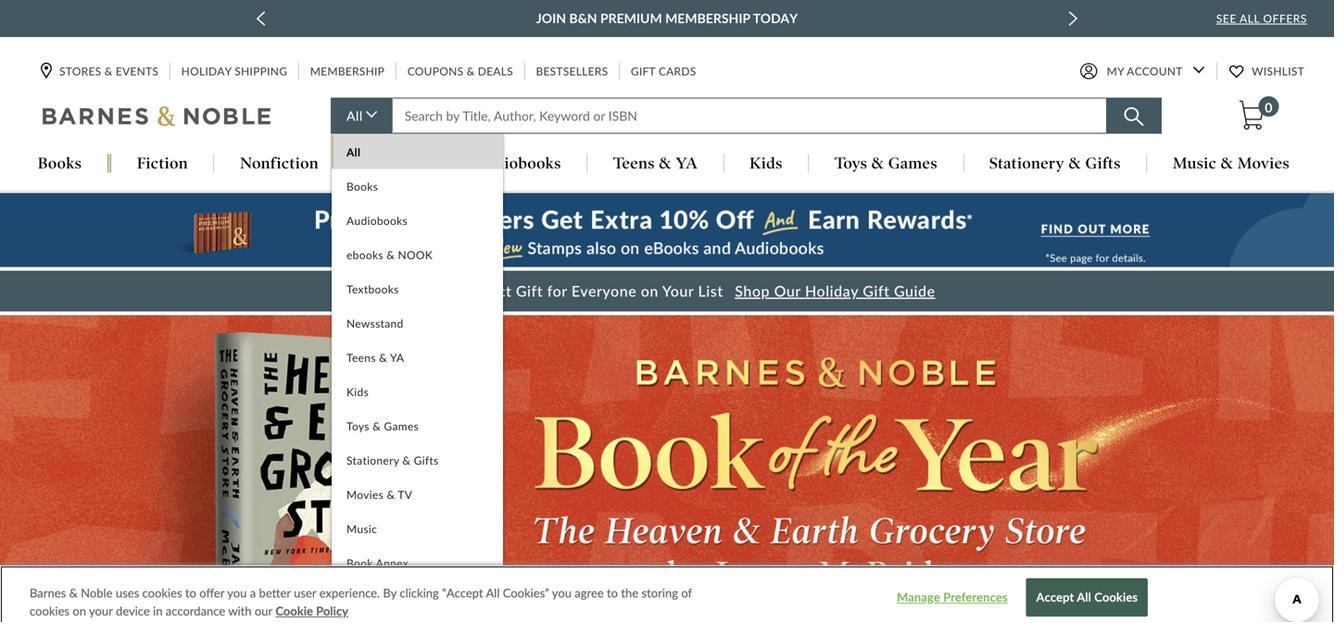 Task type: locate. For each thing, give the bounding box(es) containing it.
to
[[185, 584, 196, 598], [607, 584, 618, 598]]

stationery inside button
[[990, 154, 1065, 173]]

1 horizontal spatial gift
[[631, 64, 656, 78]]

1 horizontal spatial kids
[[750, 154, 783, 173]]

teens for teens & ya button at top
[[613, 154, 655, 173]]

1 vertical spatial stationery
[[347, 454, 399, 467]]

& inside "link"
[[387, 488, 395, 502]]

0 horizontal spatial music
[[347, 523, 377, 536]]

0 vertical spatial audiobooks
[[475, 154, 561, 173]]

gift left for
[[516, 282, 543, 300]]

main content containing find the perfect gift for everyone on your list
[[0, 192, 1334, 623]]

music & movies button
[[1147, 154, 1316, 175]]

None field
[[393, 98, 1107, 134]]

ya for teens & ya button at top
[[676, 154, 698, 173]]

teens & ya inside teens & ya link
[[347, 351, 404, 365]]

0 vertical spatial teens
[[613, 154, 655, 173]]

you left agree
[[552, 584, 572, 598]]

games for toys & games button
[[888, 154, 938, 173]]

to right agree
[[607, 584, 618, 598]]

offer
[[199, 584, 224, 598]]

& for movies & tv "link" at the left bottom of page
[[387, 488, 395, 502]]

& for stationery & gifts link
[[402, 454, 411, 467]]

main content
[[0, 192, 1334, 623]]

better
[[259, 584, 291, 598]]

0 horizontal spatial ya
[[390, 351, 404, 365]]

1 vertical spatial ya
[[390, 351, 404, 365]]

stationery & gifts inside stationery & gifts link
[[347, 454, 439, 467]]

1 vertical spatial toys
[[347, 420, 370, 433]]

holiday
[[181, 64, 232, 78], [805, 282, 859, 300]]

0 horizontal spatial toys
[[347, 420, 370, 433]]

nook
[[398, 248, 433, 262]]

all link
[[331, 98, 393, 134], [332, 135, 503, 169]]

shipping
[[235, 64, 287, 78]]

0 horizontal spatial games
[[384, 420, 419, 433]]

stationery & gifts button
[[964, 154, 1147, 175]]

ya up premium members get extra 10% off and earn rewards! new stamps also on ebooks and audiobooks.  find out more image
[[676, 154, 698, 173]]

0 vertical spatial games
[[888, 154, 938, 173]]

ebooks & nook link
[[332, 238, 503, 272]]

gift
[[631, 64, 656, 78], [516, 282, 543, 300], [863, 282, 890, 300]]

1 horizontal spatial the
[[621, 584, 639, 598]]

0 vertical spatial stationery & gifts
[[990, 154, 1121, 173]]

find the perfect gift for everyone on your list shop our holiday gift guide
[[399, 282, 935, 300]]

1 horizontal spatial stationery
[[990, 154, 1065, 173]]

noble
[[81, 584, 113, 598]]

stationery
[[990, 154, 1065, 173], [347, 454, 399, 467]]

1 horizontal spatial on
[[641, 282, 659, 300]]

ya inside button
[[676, 154, 698, 173]]

0 vertical spatial on
[[641, 282, 659, 300]]

stationery & gifts for stationery & gifts button
[[990, 154, 1121, 173]]

membership right shipping
[[310, 64, 385, 78]]

1 horizontal spatial gifts
[[1086, 154, 1121, 173]]

stationery & gifts inside stationery & gifts button
[[990, 154, 1121, 173]]

ya for teens & ya link
[[390, 351, 404, 365]]

0 vertical spatial books
[[38, 154, 82, 173]]

"accept
[[442, 584, 483, 598]]

gifts for stationery & gifts button
[[1086, 154, 1121, 173]]

1 vertical spatial kids
[[347, 385, 369, 399]]

0 horizontal spatial you
[[227, 584, 247, 598]]

gift left guide
[[863, 282, 890, 300]]

0 vertical spatial toys
[[835, 154, 868, 173]]

audiobooks inside button
[[475, 154, 561, 173]]

all right accept
[[1077, 588, 1091, 603]]

on left 'your'
[[73, 602, 86, 616]]

1 vertical spatial toys & games
[[347, 420, 419, 433]]

0 horizontal spatial stationery & gifts
[[347, 454, 439, 467]]

0 horizontal spatial teens
[[347, 351, 376, 365]]

music & movies
[[1173, 154, 1290, 173]]

1 horizontal spatial to
[[607, 584, 618, 598]]

1 vertical spatial audiobooks
[[347, 214, 408, 227]]

0 vertical spatial teens & ya
[[613, 154, 698, 173]]

cards
[[659, 64, 696, 78]]

0 horizontal spatial holiday
[[181, 64, 232, 78]]

1 horizontal spatial teens & ya
[[613, 154, 698, 173]]

0 horizontal spatial the
[[434, 282, 457, 300]]

0 horizontal spatial on
[[73, 602, 86, 616]]

you left a on the left of page
[[227, 584, 247, 598]]

in
[[153, 602, 163, 616]]

our
[[774, 282, 801, 300]]

today
[[753, 10, 798, 26]]

1 vertical spatial teens
[[347, 351, 376, 365]]

your
[[662, 282, 694, 300]]

1 vertical spatial gifts
[[414, 454, 439, 467]]

& for teens & ya button at top
[[659, 154, 672, 173]]

0 vertical spatial toys & games
[[835, 154, 938, 173]]

coupons & deals
[[407, 64, 513, 78]]

cookie policy link
[[276, 600, 348, 618]]

previous slide / item image
[[256, 11, 265, 26]]

kids down "search by title, author, keyword or isbn" text box
[[750, 154, 783, 173]]

1 vertical spatial membership
[[310, 64, 385, 78]]

music for music
[[347, 523, 377, 536]]

teens inside button
[[613, 154, 655, 173]]

toys right kids button
[[835, 154, 868, 173]]

1 vertical spatial teens & ya
[[347, 351, 404, 365]]

kids
[[750, 154, 783, 173], [347, 385, 369, 399]]

offers
[[1263, 12, 1307, 25]]

1 vertical spatial on
[[73, 602, 86, 616]]

0 vertical spatial music
[[1173, 154, 1217, 173]]

ya up the kids link
[[390, 351, 404, 365]]

toys & games for toys & games button
[[835, 154, 938, 173]]

deals
[[478, 64, 513, 78]]

movies inside button
[[1238, 154, 1290, 173]]

teens
[[613, 154, 655, 173], [347, 351, 376, 365]]

1 horizontal spatial teens
[[613, 154, 655, 173]]

1 horizontal spatial music
[[1173, 154, 1217, 173]]

0 horizontal spatial books
[[38, 154, 82, 173]]

movies down cart icon
[[1238, 154, 1290, 173]]

0
[[1265, 100, 1273, 115]]

search image
[[1124, 107, 1144, 126]]

teens up premium members get extra 10% off and earn rewards! new stamps also on ebooks and audiobooks.  find out more image
[[613, 154, 655, 173]]

movies left tv
[[347, 488, 384, 502]]

teens & ya down newsstand
[[347, 351, 404, 365]]

1 horizontal spatial toys & games
[[835, 154, 938, 173]]

0 vertical spatial gifts
[[1086, 154, 1121, 173]]

audiobooks
[[475, 154, 561, 173], [347, 214, 408, 227]]

1 horizontal spatial toys
[[835, 154, 868, 173]]

0 vertical spatial cookies
[[142, 584, 182, 598]]

book annex link
[[332, 546, 503, 581]]

cookies down "barnes"
[[30, 602, 70, 616]]

1 horizontal spatial stationery & gifts
[[990, 154, 1121, 173]]

a
[[250, 584, 256, 598]]

1 horizontal spatial holiday
[[805, 282, 859, 300]]

see all offers link
[[1216, 12, 1307, 25]]

accept
[[1036, 588, 1074, 603]]

toys & games
[[835, 154, 938, 173], [347, 420, 419, 433]]

1 horizontal spatial books
[[347, 180, 378, 193]]

1 to from the left
[[185, 584, 196, 598]]

my account button
[[1080, 63, 1205, 80]]

1 horizontal spatial membership
[[665, 10, 750, 26]]

0 vertical spatial stationery
[[990, 154, 1065, 173]]

0 horizontal spatial audiobooks
[[347, 214, 408, 227]]

1 vertical spatial movies
[[347, 488, 384, 502]]

books inside button
[[38, 154, 82, 173]]

movies & tv
[[347, 488, 413, 502]]

to up the accordance
[[185, 584, 196, 598]]

kids inside button
[[750, 154, 783, 173]]

preferences
[[943, 588, 1008, 603]]

1 vertical spatial cookies
[[30, 602, 70, 616]]

shop
[[735, 282, 770, 300]]

2 you from the left
[[552, 584, 572, 598]]

all right see
[[1240, 12, 1260, 25]]

0 horizontal spatial movies
[[347, 488, 384, 502]]

0 horizontal spatial gifts
[[414, 454, 439, 467]]

& for toys & games button
[[872, 154, 884, 173]]

membership
[[665, 10, 750, 26], [310, 64, 385, 78]]

0 vertical spatial membership
[[665, 10, 750, 26]]

1 vertical spatial stationery & gifts
[[347, 454, 439, 467]]

my
[[1107, 64, 1124, 78]]

the left the storing at the bottom of page
[[621, 584, 639, 598]]

membership link
[[308, 63, 387, 80]]

bestsellers
[[536, 64, 608, 78]]

& for coupons & deals link
[[467, 64, 475, 78]]

on
[[641, 282, 659, 300], [73, 602, 86, 616]]

music inside button
[[1173, 154, 1217, 173]]

annex
[[376, 557, 409, 570]]

kids up toys & games link
[[347, 385, 369, 399]]

1 vertical spatial games
[[384, 420, 419, 433]]

ebooks
[[371, 154, 423, 173]]

policy
[[316, 602, 348, 616]]

teens & ya inside teens & ya button
[[613, 154, 698, 173]]

0 button
[[1237, 96, 1279, 131]]

all inside button
[[1077, 588, 1091, 603]]

0 vertical spatial movies
[[1238, 154, 1290, 173]]

toys inside toys & games button
[[835, 154, 868, 173]]

0 vertical spatial holiday
[[181, 64, 232, 78]]

kids button
[[724, 154, 809, 175]]

0 horizontal spatial membership
[[310, 64, 385, 78]]

coupons & deals link
[[406, 63, 515, 80]]

all link down membership 'link'
[[331, 98, 393, 134]]

gift cards
[[631, 64, 696, 78]]

all right "accept
[[486, 584, 500, 598]]

0 horizontal spatial toys & games
[[347, 420, 419, 433]]

music
[[1173, 154, 1217, 173], [347, 523, 377, 536]]

0 vertical spatial kids
[[750, 154, 783, 173]]

0 horizontal spatial stationery
[[347, 454, 399, 467]]

cookies up in
[[142, 584, 182, 598]]

guide
[[894, 282, 935, 300]]

0 horizontal spatial to
[[185, 584, 196, 598]]

newsstand link
[[332, 306, 503, 341]]

0 horizontal spatial gift
[[516, 282, 543, 300]]

& for stationery & gifts button
[[1069, 154, 1082, 173]]

&
[[104, 64, 113, 78], [467, 64, 475, 78], [659, 154, 672, 173], [872, 154, 884, 173], [1069, 154, 1082, 173], [1221, 154, 1234, 173], [387, 248, 395, 262], [379, 351, 387, 365], [373, 420, 381, 433], [402, 454, 411, 467], [387, 488, 395, 502], [69, 584, 78, 598]]

books for books button
[[38, 154, 82, 173]]

& for music & movies button
[[1221, 154, 1234, 173]]

premium members get extra 10% off and earn rewards! new stamps also on ebooks and audiobooks.  find out more image
[[0, 193, 1334, 267]]

1 horizontal spatial you
[[552, 584, 572, 598]]

membership up cards
[[665, 10, 750, 26]]

books button
[[12, 154, 108, 175]]

1 vertical spatial the
[[621, 584, 639, 598]]

toys up stationery & gifts link
[[347, 420, 370, 433]]

all link up audiobooks link at left
[[332, 135, 503, 169]]

1 horizontal spatial games
[[888, 154, 938, 173]]

0 vertical spatial ya
[[676, 154, 698, 173]]

on inside main content
[[641, 282, 659, 300]]

find
[[399, 282, 429, 300]]

1 horizontal spatial ya
[[676, 154, 698, 173]]

teens & ya up premium members get extra 10% off and earn rewards! new stamps also on ebooks and audiobooks.  find out more image
[[613, 154, 698, 173]]

1 vertical spatial books
[[347, 180, 378, 193]]

ebooks
[[347, 248, 384, 262]]

1 vertical spatial music
[[347, 523, 377, 536]]

1 vertical spatial holiday
[[805, 282, 859, 300]]

toys & games button
[[809, 154, 963, 175]]

0 vertical spatial all link
[[331, 98, 393, 134]]

join b&n premium membership today
[[536, 10, 798, 26]]

holiday left shipping
[[181, 64, 232, 78]]

the right find
[[434, 282, 457, 300]]

gift left cards
[[631, 64, 656, 78]]

1 horizontal spatial audiobooks
[[475, 154, 561, 173]]

by
[[383, 584, 397, 598]]

toys & games inside button
[[835, 154, 938, 173]]

music link
[[332, 512, 503, 546]]

stationery & gifts
[[990, 154, 1121, 173], [347, 454, 439, 467]]

gifts inside button
[[1086, 154, 1121, 173]]

0 horizontal spatial kids
[[347, 385, 369, 399]]

toys inside toys & games link
[[347, 420, 370, 433]]

on left your on the top of page
[[641, 282, 659, 300]]

newsstand
[[347, 317, 404, 330]]

next slide / item image
[[1069, 11, 1078, 26]]

holiday right our on the right top
[[805, 282, 859, 300]]

ebooks & nook
[[347, 248, 433, 262]]

0 horizontal spatial teens & ya
[[347, 351, 404, 365]]

audiobooks for "audiobooks" button
[[475, 154, 561, 173]]

games inside button
[[888, 154, 938, 173]]

textbooks link
[[332, 272, 503, 306]]

& inside the barnes & noble uses cookies to offer you a better user experience. by clicking "accept all cookies" you agree to the storing of cookies on your device in accordance with our
[[69, 584, 78, 598]]

1 horizontal spatial movies
[[1238, 154, 1290, 173]]

teens down newsstand
[[347, 351, 376, 365]]



Task type: describe. For each thing, give the bounding box(es) containing it.
clicking
[[400, 584, 439, 598]]

movies inside "link"
[[347, 488, 384, 502]]

with
[[228, 602, 252, 616]]

of
[[681, 584, 692, 598]]

see all offers
[[1216, 12, 1307, 25]]

kids for the kids link
[[347, 385, 369, 399]]

toys & games for toys & games link
[[347, 420, 419, 433]]

fiction
[[137, 154, 188, 173]]

join b&n premium membership today link
[[536, 7, 798, 30]]

for
[[547, 282, 567, 300]]

all left ebooks
[[347, 145, 361, 159]]

& for ebooks & nook link
[[387, 248, 395, 262]]

audiobooks button
[[449, 154, 587, 175]]

teens & ya for teens & ya button at top
[[613, 154, 698, 173]]

stores & events link
[[41, 63, 160, 80]]

stores & events
[[59, 64, 159, 78]]

holiday shipping link
[[179, 63, 289, 80]]

barnes & noble uses cookies to offer you a better user experience. by clicking "accept all cookies" you agree to the storing of cookies on your device in accordance with our
[[30, 584, 692, 616]]

0 horizontal spatial cookies
[[30, 602, 70, 616]]

0 vertical spatial the
[[434, 282, 457, 300]]

& for toys & games link
[[373, 420, 381, 433]]

teens & ya for teens & ya link
[[347, 351, 404, 365]]

all down membership 'link'
[[347, 108, 363, 124]]

membership inside join b&n premium membership today link
[[665, 10, 750, 26]]

nonfiction button
[[214, 154, 344, 175]]

device
[[116, 602, 150, 616]]

my account
[[1107, 64, 1183, 78]]

books link
[[332, 169, 503, 203]]

2 to from the left
[[607, 584, 618, 598]]

user
[[294, 584, 316, 598]]

bestsellers link
[[534, 63, 610, 80]]

accordance
[[166, 602, 225, 616]]

holiday shipping
[[181, 64, 287, 78]]

on inside the barnes & noble uses cookies to offer you a better user experience. by clicking "accept all cookies" you agree to the storing of cookies on your device in accordance with our
[[73, 602, 86, 616]]

kids link
[[332, 375, 503, 409]]

perfect
[[461, 282, 512, 300]]

1 horizontal spatial cookies
[[142, 584, 182, 598]]

wishlist
[[1252, 64, 1305, 78]]

coupons
[[407, 64, 464, 78]]

our
[[255, 602, 272, 616]]

join
[[536, 10, 566, 26]]

gift cards link
[[629, 63, 698, 80]]

experience.
[[319, 584, 380, 598]]

accept all cookies
[[1036, 588, 1138, 603]]

toys for toys & games link
[[347, 420, 370, 433]]

book
[[347, 557, 373, 570]]

wishlist link
[[1230, 63, 1307, 80]]

account
[[1127, 64, 1183, 78]]

2 horizontal spatial gift
[[863, 282, 890, 300]]

stationery for stationery & gifts button
[[990, 154, 1065, 173]]

gifts for stationery & gifts link
[[414, 454, 439, 467]]

fiction button
[[111, 154, 214, 175]]

uses
[[116, 584, 139, 598]]

your
[[89, 602, 113, 616]]

stationery for stationery & gifts link
[[347, 454, 399, 467]]

Search by Title, Author, Keyword or ISBN text field
[[393, 98, 1107, 134]]

books for books link
[[347, 180, 378, 193]]

kids for kids button
[[750, 154, 783, 173]]

games for toys & games link
[[384, 420, 419, 433]]

barnes
[[30, 584, 66, 598]]

accept all cookies button
[[1026, 576, 1148, 615]]

everyone
[[572, 282, 637, 300]]

textbooks
[[347, 283, 399, 296]]

manage preferences button
[[895, 577, 1010, 614]]

the inside the barnes & noble uses cookies to offer you a better user experience. by clicking "accept all cookies" you agree to the storing of cookies on your device in accordance with our
[[621, 584, 639, 598]]

b&n
[[569, 10, 597, 26]]

1 vertical spatial all link
[[332, 135, 503, 169]]

cookies"
[[503, 584, 549, 598]]

stores
[[59, 64, 101, 78]]

audiobooks link
[[332, 203, 503, 238]]

holiday inside main content
[[805, 282, 859, 300]]

nonfiction
[[240, 154, 319, 173]]

stationery & gifts for stationery & gifts link
[[347, 454, 439, 467]]

cookie policy
[[276, 602, 348, 616]]

agree
[[575, 584, 604, 598]]

manage preferences
[[897, 588, 1008, 603]]

down arrow image
[[1193, 66, 1205, 74]]

1 you from the left
[[227, 584, 247, 598]]

teens for teens & ya link
[[347, 351, 376, 365]]

& inside "link"
[[104, 64, 113, 78]]

logo image
[[43, 105, 272, 131]]

book annex
[[347, 557, 409, 570]]

premium
[[600, 10, 662, 26]]

toys for toys & games button
[[835, 154, 868, 173]]

tv
[[398, 488, 413, 502]]

& for teens & ya link
[[379, 351, 387, 365]]

teens & ya link
[[332, 341, 503, 375]]

manage
[[897, 588, 940, 603]]

stationery & gifts link
[[332, 443, 503, 478]]

cookies
[[1095, 588, 1138, 603]]

events
[[116, 64, 159, 78]]

toys & games link
[[332, 409, 503, 443]]

movies & tv link
[[332, 478, 503, 512]]

membership inside membership 'link'
[[310, 64, 385, 78]]

ebooks button
[[345, 154, 449, 175]]

user image
[[1080, 63, 1098, 80]]

cart image
[[1239, 101, 1264, 130]]

music for music & movies
[[1173, 154, 1217, 173]]

privacy alert dialog
[[0, 564, 1334, 623]]

cookie
[[276, 602, 313, 616]]

storing
[[642, 584, 678, 598]]

audiobooks for audiobooks link at left
[[347, 214, 408, 227]]

all inside the barnes & noble uses cookies to offer you a better user experience. by clicking "accept all cookies" you agree to the storing of cookies on your device in accordance with our
[[486, 584, 500, 598]]

teens & ya button
[[588, 154, 724, 175]]



Task type: vqa. For each thing, say whether or not it's contained in the screenshot.
the middle Gift
yes



